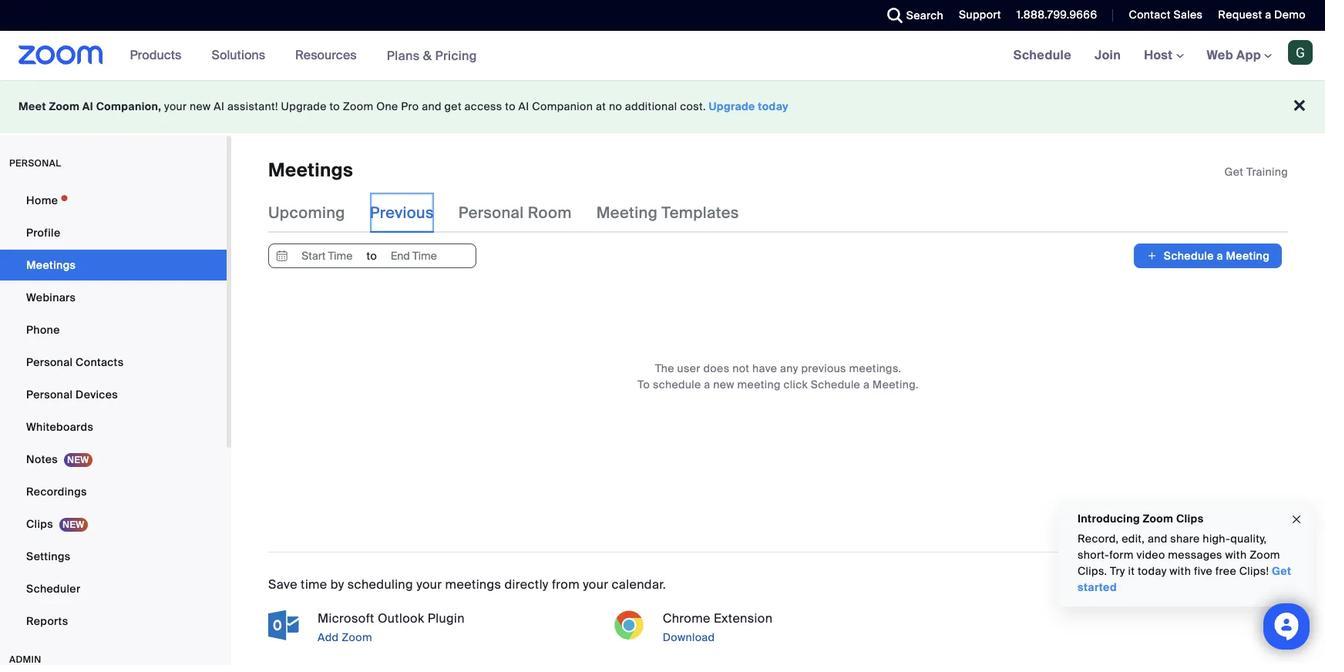 Task type: vqa. For each thing, say whether or not it's contained in the screenshot.
zoom in image
no



Task type: describe. For each thing, give the bounding box(es) containing it.
additional
[[625, 99, 677, 113]]

form
[[1110, 548, 1134, 562]]

room
[[528, 203, 572, 223]]

get training
[[1225, 165, 1288, 179]]

3 ai from the left
[[519, 99, 529, 113]]

add image
[[1147, 249, 1158, 264]]

clips.
[[1078, 564, 1108, 578]]

quality,
[[1231, 532, 1267, 546]]

host
[[1144, 47, 1176, 63]]

access
[[465, 99, 502, 113]]

schedule for schedule
[[1014, 47, 1072, 63]]

personal contacts
[[26, 355, 124, 369]]

add
[[318, 631, 339, 645]]

solutions
[[212, 47, 265, 63]]

pro
[[401, 99, 419, 113]]

support
[[959, 8, 1001, 22]]

plans & pricing
[[387, 47, 477, 64]]

1 vertical spatial with
[[1170, 564, 1191, 578]]

a inside button
[[1217, 249, 1224, 263]]

profile picture image
[[1288, 40, 1313, 65]]

plugin
[[428, 611, 465, 627]]

to inside dropdown button
[[367, 249, 377, 263]]

companion
[[532, 99, 593, 113]]

whiteboards link
[[0, 412, 227, 443]]

chrome extension download
[[663, 611, 773, 645]]

started
[[1078, 581, 1117, 594]]

short-
[[1078, 548, 1110, 562]]

extension
[[714, 611, 773, 627]]

save time by scheduling your meetings directly from your calendar.
[[268, 577, 666, 593]]

schedule
[[653, 378, 701, 392]]

introducing
[[1078, 512, 1140, 526]]

meeting templates
[[597, 203, 739, 223]]

1 ai from the left
[[82, 99, 93, 113]]

record, edit, and share high-quality, short-form video messages with zoom clips. try it today with five free clips!
[[1078, 532, 1281, 578]]

meeting inside tab list
[[597, 203, 658, 223]]

join link
[[1083, 31, 1133, 80]]

one
[[376, 99, 398, 113]]

webinars
[[26, 291, 76, 305]]

share
[[1171, 532, 1200, 546]]

edit,
[[1122, 532, 1145, 546]]

zoom left one
[[343, 99, 374, 113]]

by
[[331, 577, 344, 593]]

join
[[1095, 47, 1121, 63]]

solutions button
[[212, 31, 272, 80]]

messages
[[1168, 548, 1223, 562]]

today inside meet zoom ai companion, footer
[[758, 99, 789, 113]]

2 horizontal spatial your
[[583, 577, 609, 593]]

a down the does
[[704, 378, 711, 392]]

request
[[1219, 8, 1263, 22]]

five
[[1194, 564, 1213, 578]]

training
[[1247, 165, 1288, 179]]

zoom inside record, edit, and share high-quality, short-form video messages with zoom clips. try it today with five free clips!
[[1250, 548, 1281, 562]]

zoom right meet
[[49, 99, 80, 113]]

contact
[[1129, 8, 1171, 22]]

today inside record, edit, and share high-quality, short-form video messages with zoom clips. try it today with five free clips!
[[1138, 564, 1167, 578]]

previous
[[370, 203, 434, 223]]

meeting
[[738, 378, 781, 392]]

meetings navigation
[[1002, 31, 1325, 81]]

record,
[[1078, 532, 1119, 546]]

user
[[677, 362, 701, 376]]

assistant!
[[227, 99, 278, 113]]

0 horizontal spatial to
[[330, 99, 340, 113]]

1.888.799.9666 button up schedule link at top
[[1017, 8, 1098, 22]]

microsoft outlook plugin add zoom
[[318, 611, 465, 645]]

schedule link
[[1002, 31, 1083, 80]]

meeting.
[[873, 378, 919, 392]]

personal room
[[459, 203, 572, 223]]

web app
[[1207, 47, 1261, 63]]

1.888.799.9666 button up "join"
[[1005, 0, 1101, 31]]

0 vertical spatial with
[[1226, 548, 1247, 562]]

personal for personal room
[[459, 203, 524, 223]]

2 ai from the left
[[214, 99, 225, 113]]

banner containing products
[[0, 31, 1325, 81]]

pricing
[[435, 47, 477, 64]]

&
[[423, 47, 432, 64]]

settings link
[[0, 541, 227, 572]]

try
[[1110, 564, 1126, 578]]

previous
[[801, 362, 847, 376]]

meet
[[19, 99, 46, 113]]

meetings
[[445, 577, 501, 593]]

contact sales
[[1129, 8, 1203, 22]]

upgrade today link
[[709, 99, 789, 113]]

Date Range Picker End field
[[378, 245, 450, 268]]

tabs of meeting tab list
[[268, 193, 764, 233]]

meet zoom ai companion, footer
[[0, 80, 1325, 133]]

get
[[445, 99, 462, 113]]

app
[[1237, 47, 1261, 63]]

directly
[[505, 577, 549, 593]]

host button
[[1144, 47, 1184, 63]]

settings
[[26, 550, 71, 564]]

your for new
[[164, 99, 187, 113]]

1 upgrade from the left
[[281, 99, 327, 113]]

the
[[655, 362, 675, 376]]

and inside record, edit, and share high-quality, short-form video messages with zoom clips. try it today with five free clips!
[[1148, 532, 1168, 546]]

plans
[[387, 47, 420, 64]]

zoom inside 'microsoft outlook plugin add zoom'
[[342, 631, 372, 645]]



Task type: locate. For each thing, give the bounding box(es) containing it.
0 horizontal spatial upgrade
[[281, 99, 327, 113]]

0 vertical spatial personal
[[459, 203, 524, 223]]

clips inside 'personal menu' menu
[[26, 517, 53, 531]]

schedule inside the user does not have any previous meetings. to schedule a new meeting click schedule a meeting.
[[811, 378, 861, 392]]

meet zoom ai companion, your new ai assistant! upgrade to zoom one pro and get access to ai companion at no additional cost. upgrade today
[[19, 99, 789, 113]]

1 horizontal spatial new
[[713, 378, 735, 392]]

1 horizontal spatial with
[[1226, 548, 1247, 562]]

notes link
[[0, 444, 227, 475]]

cost.
[[680, 99, 706, 113]]

microsoft
[[318, 611, 374, 627]]

personal inside tabs of meeting tab list
[[459, 203, 524, 223]]

free
[[1216, 564, 1237, 578]]

get for get training
[[1225, 165, 1244, 179]]

schedule a meeting button
[[1135, 244, 1282, 269]]

a down "meetings."
[[863, 378, 870, 392]]

and up video
[[1148, 532, 1168, 546]]

0 horizontal spatial ai
[[82, 99, 93, 113]]

recordings link
[[0, 477, 227, 507]]

your for meetings
[[417, 577, 442, 593]]

to down resources dropdown button
[[330, 99, 340, 113]]

personal devices link
[[0, 379, 227, 410]]

to
[[638, 378, 650, 392]]

schedule inside meetings navigation
[[1014, 47, 1072, 63]]

companion,
[[96, 99, 161, 113]]

schedule inside button
[[1164, 249, 1214, 263]]

1 vertical spatial new
[[713, 378, 735, 392]]

0 vertical spatial new
[[190, 99, 211, 113]]

1 horizontal spatial upgrade
[[709, 99, 755, 113]]

0 vertical spatial get
[[1225, 165, 1244, 179]]

not
[[733, 362, 750, 376]]

1 vertical spatial today
[[1138, 564, 1167, 578]]

templates
[[662, 203, 739, 223]]

contacts
[[76, 355, 124, 369]]

a
[[1265, 8, 1272, 22], [1217, 249, 1224, 263], [704, 378, 711, 392], [863, 378, 870, 392]]

clips link
[[0, 509, 227, 540]]

the user does not have any previous meetings. to schedule a new meeting click schedule a meeting.
[[638, 362, 919, 392]]

video
[[1137, 548, 1166, 562]]

personal up the whiteboards
[[26, 388, 73, 402]]

support link
[[948, 0, 1005, 31], [959, 8, 1001, 22]]

calendar.
[[612, 577, 666, 593]]

click
[[784, 378, 808, 392]]

get for get started
[[1272, 564, 1292, 578]]

new inside meet zoom ai companion, footer
[[190, 99, 211, 113]]

meeting inside button
[[1226, 249, 1270, 263]]

high-
[[1203, 532, 1231, 546]]

scheduling
[[348, 577, 413, 593]]

2 horizontal spatial to
[[505, 99, 516, 113]]

get left training
[[1225, 165, 1244, 179]]

personal down phone
[[26, 355, 73, 369]]

2 horizontal spatial schedule
[[1164, 249, 1214, 263]]

with down messages
[[1170, 564, 1191, 578]]

add zoom link
[[315, 629, 598, 647]]

a left demo
[[1265, 8, 1272, 22]]

clips up settings
[[26, 517, 53, 531]]

zoom down microsoft
[[342, 631, 372, 645]]

a right add icon
[[1217, 249, 1224, 263]]

time
[[301, 577, 327, 593]]

0 vertical spatial and
[[422, 99, 442, 113]]

1.888.799.9666 button
[[1005, 0, 1101, 31], [1017, 8, 1098, 22]]

0 horizontal spatial meeting
[[597, 203, 658, 223]]

and inside meet zoom ai companion, footer
[[422, 99, 442, 113]]

from
[[552, 577, 580, 593]]

resources
[[295, 47, 357, 63]]

1 vertical spatial meetings
[[26, 258, 76, 272]]

personal left room
[[459, 203, 524, 223]]

0 vertical spatial today
[[758, 99, 789, 113]]

phone link
[[0, 315, 227, 345]]

to right access
[[505, 99, 516, 113]]

new
[[190, 99, 211, 113], [713, 378, 735, 392]]

your right the from
[[583, 577, 609, 593]]

get inside get started
[[1272, 564, 1292, 578]]

0 horizontal spatial get
[[1225, 165, 1244, 179]]

products button
[[130, 31, 188, 80]]

scheduler link
[[0, 574, 227, 605]]

0 horizontal spatial clips
[[26, 517, 53, 531]]

have
[[753, 362, 777, 376]]

1 horizontal spatial clips
[[1177, 512, 1204, 526]]

personal contacts link
[[0, 347, 227, 378]]

new left assistant! at top
[[190, 99, 211, 113]]

1 horizontal spatial schedule
[[1014, 47, 1072, 63]]

get right clips!
[[1272, 564, 1292, 578]]

0 horizontal spatial new
[[190, 99, 211, 113]]

schedule for schedule a meeting
[[1164, 249, 1214, 263]]

0 vertical spatial meeting
[[597, 203, 658, 223]]

2 upgrade from the left
[[709, 99, 755, 113]]

close image
[[1291, 511, 1303, 528]]

1 horizontal spatial get
[[1272, 564, 1292, 578]]

schedule down 1.888.799.9666 at top
[[1014, 47, 1072, 63]]

1 vertical spatial and
[[1148, 532, 1168, 546]]

request a demo link
[[1207, 0, 1325, 31], [1219, 8, 1306, 22]]

web
[[1207, 47, 1234, 63]]

0 horizontal spatial today
[[758, 99, 789, 113]]

2 horizontal spatial ai
[[519, 99, 529, 113]]

2 vertical spatial schedule
[[811, 378, 861, 392]]

zoom up clips!
[[1250, 548, 1281, 562]]

1 horizontal spatial your
[[417, 577, 442, 593]]

upcoming
[[268, 203, 345, 223]]

personal devices
[[26, 388, 118, 402]]

meetings up upcoming
[[268, 158, 353, 182]]

1 vertical spatial meeting
[[1226, 249, 1270, 263]]

any
[[780, 362, 799, 376]]

0 horizontal spatial and
[[422, 99, 442, 113]]

scheduler
[[26, 582, 81, 596]]

0 horizontal spatial with
[[1170, 564, 1191, 578]]

personal for personal devices
[[26, 388, 73, 402]]

your inside meet zoom ai companion, footer
[[164, 99, 187, 113]]

personal
[[459, 203, 524, 223], [26, 355, 73, 369], [26, 388, 73, 402]]

1 horizontal spatial to
[[367, 249, 377, 263]]

and
[[422, 99, 442, 113], [1148, 532, 1168, 546]]

outlook
[[378, 611, 424, 627]]

your up plugin
[[417, 577, 442, 593]]

1 horizontal spatial meetings
[[268, 158, 353, 182]]

download
[[663, 631, 715, 645]]

get started
[[1078, 564, 1292, 594]]

upgrade right cost.
[[709, 99, 755, 113]]

upgrade down "product information" navigation
[[281, 99, 327, 113]]

clips up share
[[1177, 512, 1204, 526]]

meetings.
[[849, 362, 902, 376]]

schedule
[[1014, 47, 1072, 63], [1164, 249, 1214, 263], [811, 378, 861, 392]]

profile
[[26, 226, 60, 240]]

with up free
[[1226, 548, 1247, 562]]

1 horizontal spatial and
[[1148, 532, 1168, 546]]

new down the does
[[713, 378, 735, 392]]

profile link
[[0, 217, 227, 248]]

your right companion, at the left
[[164, 99, 187, 113]]

zoom up edit,
[[1143, 512, 1174, 526]]

banner
[[0, 31, 1325, 81]]

new inside the user does not have any previous meetings. to schedule a new meeting click schedule a meeting.
[[713, 378, 735, 392]]

1 vertical spatial schedule
[[1164, 249, 1214, 263]]

0 vertical spatial meetings
[[268, 158, 353, 182]]

to button
[[268, 244, 477, 269]]

clips!
[[1240, 564, 1269, 578]]

does
[[704, 362, 730, 376]]

1 horizontal spatial ai
[[214, 99, 225, 113]]

1 vertical spatial personal
[[26, 355, 73, 369]]

reports link
[[0, 606, 227, 637]]

schedule a meeting
[[1164, 249, 1270, 263]]

home
[[26, 194, 58, 207]]

meetings inside 'personal menu' menu
[[26, 258, 76, 272]]

whiteboards
[[26, 420, 93, 434]]

Date Range Picker Start field
[[291, 245, 363, 268]]

it
[[1128, 564, 1135, 578]]

schedule right add icon
[[1164, 249, 1214, 263]]

introducing zoom clips
[[1078, 512, 1204, 526]]

0 horizontal spatial schedule
[[811, 378, 861, 392]]

meetings up webinars
[[26, 258, 76, 272]]

ai left "companion" in the left of the page
[[519, 99, 529, 113]]

personal for personal contacts
[[26, 355, 73, 369]]

notes
[[26, 453, 58, 466]]

and left get in the top left of the page
[[422, 99, 442, 113]]

2 vertical spatial personal
[[26, 388, 73, 402]]

date image
[[273, 245, 291, 268]]

0 horizontal spatial your
[[164, 99, 187, 113]]

to left date range picker end field
[[367, 249, 377, 263]]

home link
[[0, 185, 227, 216]]

0 horizontal spatial meetings
[[26, 258, 76, 272]]

resources button
[[295, 31, 364, 80]]

products
[[130, 47, 182, 63]]

ai left assistant! at top
[[214, 99, 225, 113]]

ai left companion, at the left
[[82, 99, 93, 113]]

chrome
[[663, 611, 711, 627]]

personal menu menu
[[0, 185, 227, 638]]

save
[[268, 577, 298, 593]]

zoom logo image
[[19, 45, 103, 65]]

1.888.799.9666
[[1017, 8, 1098, 22]]

reports
[[26, 615, 68, 628]]

download link
[[660, 629, 943, 647]]

phone
[[26, 323, 60, 337]]

1 horizontal spatial meeting
[[1226, 249, 1270, 263]]

your
[[164, 99, 187, 113], [417, 577, 442, 593], [583, 577, 609, 593]]

search
[[907, 8, 944, 22]]

0 vertical spatial schedule
[[1014, 47, 1072, 63]]

1 vertical spatial get
[[1272, 564, 1292, 578]]

today
[[758, 99, 789, 113], [1138, 564, 1167, 578]]

schedule down previous
[[811, 378, 861, 392]]

product information navigation
[[118, 31, 489, 81]]

1 horizontal spatial today
[[1138, 564, 1167, 578]]



